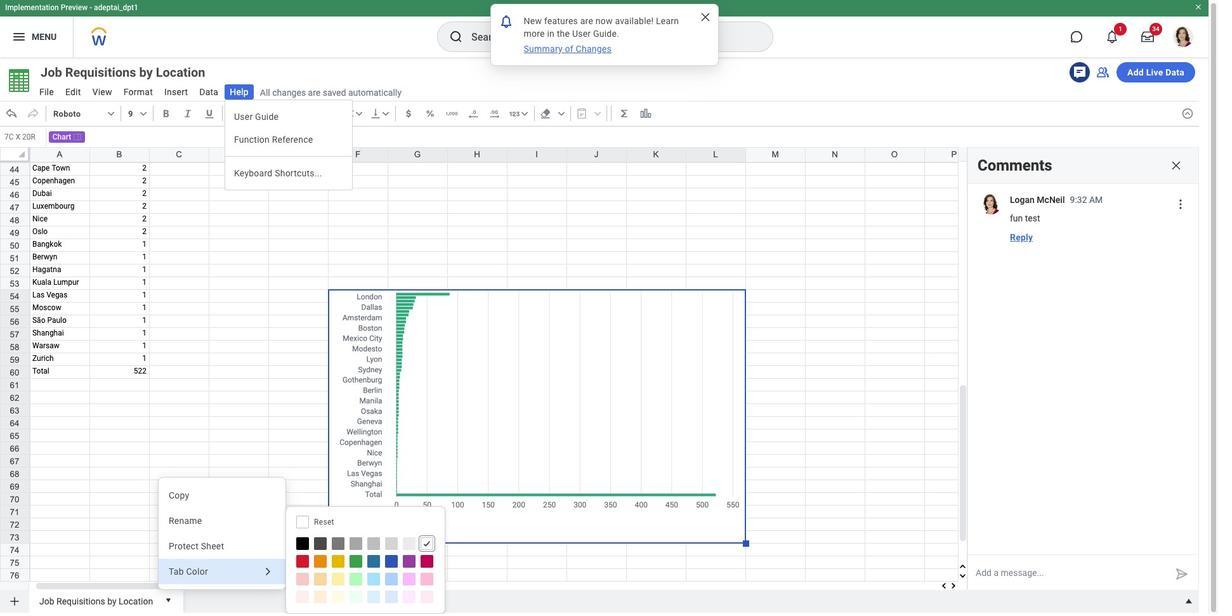 Task type: describe. For each thing, give the bounding box(es) containing it.
chevron up circle image
[[1182, 107, 1195, 120]]

x image
[[699, 11, 712, 23]]

profile logan mcneil image
[[1174, 27, 1194, 50]]

1 chevron down small image from the left
[[353, 107, 365, 120]]

chevron down small image for roboto
[[105, 107, 117, 120]]

menu button
[[0, 17, 73, 57]]

changes
[[576, 44, 612, 54]]

mcneil
[[1037, 195, 1066, 205]]

Add a message... text field
[[969, 555, 1171, 591]]

0 vertical spatial job requisitions by location
[[41, 65, 205, 80]]

logan
[[1011, 195, 1035, 205]]

dialog containing new features are now available! learn more in the user guide.
[[490, 4, 719, 66]]

test
[[1026, 213, 1041, 223]]

menu containing copy
[[159, 483, 286, 585]]

caret down small image
[[162, 594, 175, 607]]

am
[[1090, 195, 1103, 205]]

chart image
[[640, 107, 652, 120]]

copy
[[169, 491, 189, 501]]

file
[[39, 87, 54, 97]]

saved
[[323, 87, 346, 98]]

comments region
[[969, 148, 1199, 591]]

tab color button
[[159, 559, 286, 585]]

rename
[[169, 516, 202, 526]]

all changes are saved automatically
[[260, 87, 402, 98]]

live
[[1147, 67, 1164, 77]]

fun
[[1011, 213, 1023, 223]]

format
[[124, 87, 153, 97]]

add live data button
[[1117, 62, 1196, 83]]

logan mcneil image
[[981, 194, 1002, 215]]

notifications large image
[[1106, 30, 1119, 43]]

learn
[[656, 16, 679, 26]]

inbox large image
[[1142, 30, 1155, 43]]

9 button
[[124, 103, 150, 124]]

roboto
[[53, 109, 81, 118]]

user inside 'help' menu
[[234, 112, 253, 122]]

3 chevron down small image from the left
[[555, 107, 568, 120]]

more
[[524, 29, 545, 39]]

tab
[[169, 567, 184, 577]]

are for features
[[581, 16, 594, 26]]

related actions vertical image
[[1175, 198, 1188, 211]]

guide.
[[594, 29, 620, 39]]

now
[[596, 16, 613, 26]]

roboto button
[[49, 103, 118, 124]]

autosum image
[[618, 107, 631, 120]]

add footer ws image
[[8, 595, 21, 608]]

9
[[128, 109, 133, 118]]

underline image
[[203, 107, 216, 120]]

preview
[[61, 3, 88, 12]]

function reference
[[234, 135, 313, 145]]

all
[[260, 87, 270, 98]]

summary
[[524, 44, 563, 54]]

features
[[545, 16, 578, 26]]

bold image
[[160, 107, 172, 120]]

menus menu bar
[[33, 83, 255, 103]]

-
[[90, 3, 92, 12]]

0 vertical spatial job
[[41, 65, 62, 80]]

tab color
[[169, 567, 208, 577]]

implementation
[[5, 3, 59, 12]]

eraser image
[[539, 107, 552, 120]]

available!
[[615, 16, 654, 26]]

1 vertical spatial requisitions
[[57, 596, 105, 607]]

user inside new features are now available! learn more in the user guide. summary of changes
[[573, 29, 591, 39]]

of
[[565, 44, 574, 54]]

send image
[[1175, 567, 1190, 582]]

keyboard
[[234, 168, 273, 178]]

search image
[[449, 29, 464, 44]]

protect sheet
[[169, 541, 224, 552]]

reply
[[1011, 232, 1034, 242]]

0 vertical spatial by
[[139, 65, 153, 80]]

summary of changes link
[[523, 43, 613, 55]]

undo l image
[[5, 107, 18, 120]]

data inside button
[[1166, 67, 1185, 77]]

check small image
[[420, 536, 435, 552]]

data inside the 'menus' menu bar
[[199, 87, 219, 97]]

9:32
[[1071, 195, 1088, 205]]

chevron right small image
[[260, 564, 275, 580]]

align bottom image
[[369, 107, 382, 120]]

are for changes
[[308, 87, 321, 98]]

new
[[524, 16, 542, 26]]

function
[[234, 135, 270, 145]]

caret up image
[[1183, 595, 1196, 608]]



Task type: locate. For each thing, give the bounding box(es) containing it.
insert
[[164, 87, 188, 97]]

user guide
[[234, 112, 279, 122]]

0 vertical spatial are
[[581, 16, 594, 26]]

thousands comma image
[[445, 107, 458, 120]]

are inside new features are now available! learn more in the user guide. summary of changes
[[581, 16, 594, 26]]

color
[[186, 567, 208, 577]]

3 chevron down small image from the left
[[518, 107, 531, 120]]

chevron down small image left dollar sign icon in the left of the page
[[379, 107, 392, 120]]

2 chevron down small image from the left
[[379, 107, 392, 120]]

0 horizontal spatial chevron down small image
[[353, 107, 365, 120]]

1 vertical spatial user
[[234, 112, 253, 122]]

fun test
[[1011, 213, 1041, 223]]

1 vertical spatial data
[[199, 87, 219, 97]]

1 horizontal spatial location
[[156, 65, 205, 80]]

0 horizontal spatial are
[[308, 87, 321, 98]]

justify image
[[11, 29, 27, 44]]

chevron down small image
[[353, 107, 365, 120], [379, 107, 392, 120], [518, 107, 531, 120]]

protect
[[169, 541, 199, 552]]

1 horizontal spatial data
[[1166, 67, 1185, 77]]

rename button
[[159, 508, 286, 534]]

media classroom image
[[1096, 65, 1111, 80]]

1 vertical spatial job requisitions by location
[[39, 596, 153, 607]]

chevron down small image inside roboto dropdown button
[[105, 107, 117, 120]]

chevron down small image for 9
[[137, 107, 150, 120]]

chevron down small image for numbers icon
[[518, 107, 531, 120]]

1 chevron down small image from the left
[[105, 107, 117, 120]]

0 horizontal spatial chevron down small image
[[105, 107, 117, 120]]

automatically
[[348, 87, 402, 98]]

menu
[[159, 483, 286, 585]]

add
[[1128, 67, 1144, 77]]

1 horizontal spatial by
[[139, 65, 153, 80]]

chevron down small image right 9
[[137, 107, 150, 120]]

help menu
[[225, 100, 353, 190]]

dialog
[[490, 4, 719, 66]]

all changes are saved automatically button
[[255, 87, 402, 99]]

notifications image
[[499, 14, 514, 29]]

1 vertical spatial job requisitions by location button
[[34, 590, 158, 611]]

chevron down small image left align bottom image
[[353, 107, 365, 120]]

protect sheet button
[[159, 534, 286, 559]]

job requisitions by location button
[[34, 63, 228, 81], [34, 590, 158, 611]]

requisitions
[[65, 65, 136, 80], [57, 596, 105, 607]]

2 chevron down small image from the left
[[137, 107, 150, 120]]

1 horizontal spatial chevron down small image
[[379, 107, 392, 120]]

2 job requisitions by location button from the top
[[34, 590, 158, 611]]

2 horizontal spatial chevron down small image
[[555, 107, 568, 120]]

sheet
[[201, 541, 224, 552]]

italics image
[[181, 107, 194, 120]]

0 horizontal spatial user
[[234, 112, 253, 122]]

the
[[557, 29, 570, 39]]

None text field
[[1, 128, 45, 146]]

reply button
[[1006, 227, 1039, 248]]

user
[[573, 29, 591, 39], [234, 112, 253, 122]]

1 horizontal spatial are
[[581, 16, 594, 26]]

x image
[[1171, 159, 1183, 172]]

add live data
[[1128, 67, 1185, 77]]

0 vertical spatial data
[[1166, 67, 1185, 77]]

0 vertical spatial location
[[156, 65, 205, 80]]

reference
[[272, 135, 313, 145]]

percentage image
[[424, 107, 437, 120]]

reset button
[[286, 512, 444, 533]]

application
[[969, 555, 1199, 591]]

2 horizontal spatial chevron down small image
[[518, 107, 531, 120]]

shortcuts...
[[275, 168, 322, 178]]

view
[[92, 87, 112, 97]]

data
[[1166, 67, 1185, 77], [199, 87, 219, 97]]

are inside button
[[308, 87, 321, 98]]

close environment banner image
[[1195, 3, 1203, 11]]

add zero image
[[489, 107, 501, 120]]

0 vertical spatial job requisitions by location button
[[34, 63, 228, 81]]

none field inside comments region
[[1171, 194, 1192, 215]]

location
[[156, 65, 205, 80], [119, 596, 153, 607]]

activity stream image
[[1073, 65, 1088, 80]]

comments
[[978, 157, 1053, 175]]

user left guide
[[234, 112, 253, 122]]

location left caret down small image
[[119, 596, 153, 607]]

1 vertical spatial are
[[308, 87, 321, 98]]

grid
[[0, 0, 1219, 606]]

0 vertical spatial user
[[573, 29, 591, 39]]

data right live
[[1166, 67, 1185, 77]]

1 horizontal spatial user
[[573, 29, 591, 39]]

guide
[[255, 112, 279, 122]]

34 button
[[1134, 23, 1163, 51]]

0 vertical spatial requisitions
[[65, 65, 136, 80]]

toolbar container region
[[0, 101, 1177, 126]]

new features are now available! learn more in the user guide. summary of changes
[[524, 16, 682, 54]]

0 horizontal spatial by
[[107, 596, 117, 607]]

job
[[41, 65, 62, 80], [39, 596, 54, 607]]

user right the
[[573, 29, 591, 39]]

dollar sign image
[[402, 107, 415, 120]]

None field
[[1171, 194, 1192, 215]]

edit
[[65, 87, 81, 97]]

by left caret down small image
[[107, 596, 117, 607]]

in
[[547, 29, 555, 39]]

data up 'underline' icon
[[199, 87, 219, 97]]

1 horizontal spatial chevron down small image
[[137, 107, 150, 120]]

chart button
[[49, 131, 85, 143]]

implementation preview -   adeptai_dpt1
[[5, 3, 138, 12]]

job up file
[[41, 65, 62, 80]]

0 horizontal spatial data
[[199, 87, 219, 97]]

changes
[[272, 87, 306, 98]]

chevron down small image left 9
[[105, 107, 117, 120]]

location up insert on the left top
[[156, 65, 205, 80]]

numbers image
[[508, 107, 521, 120]]

chevron down small image left eraser image
[[518, 107, 531, 120]]

menu banner
[[0, 0, 1209, 57]]

1 button
[[1099, 23, 1127, 51]]

reset
[[314, 518, 334, 527]]

menu
[[32, 32, 57, 42]]

remove zero image
[[467, 107, 480, 120]]

are left saved
[[308, 87, 321, 98]]

chart
[[52, 133, 71, 142]]

0 horizontal spatial location
[[119, 596, 153, 607]]

chevron down small image inside 9 dropdown button
[[137, 107, 150, 120]]

Search Workday  search field
[[472, 23, 747, 51]]

1
[[1119, 25, 1123, 32]]

by up the 'menus' menu bar
[[139, 65, 153, 80]]

copy button
[[159, 483, 286, 508]]

1 vertical spatial location
[[119, 596, 153, 607]]

keyboard shortcuts...
[[234, 168, 322, 178]]

1 vertical spatial job
[[39, 596, 54, 607]]

help
[[230, 87, 249, 97]]

adeptai_dpt1
[[94, 3, 138, 12]]

1 vertical spatial by
[[107, 596, 117, 607]]

logan mcneil 9:32 am
[[1011, 195, 1103, 205]]

chevron down small image
[[105, 107, 117, 120], [137, 107, 150, 120], [555, 107, 568, 120]]

are left 'now' on the top of the page
[[581, 16, 594, 26]]

34
[[1153, 25, 1160, 32]]

job right the "add footer ws" 'image'
[[39, 596, 54, 607]]

chevron down small image right eraser image
[[555, 107, 568, 120]]

job requisitions by location
[[41, 65, 205, 80], [39, 596, 153, 607]]

1 job requisitions by location button from the top
[[34, 63, 228, 81]]

by
[[139, 65, 153, 80], [107, 596, 117, 607]]

chevron down small image for align bottom image
[[379, 107, 392, 120]]

are
[[581, 16, 594, 26], [308, 87, 321, 98]]



Task type: vqa. For each thing, say whether or not it's contained in the screenshot.
Learning Admin main content
no



